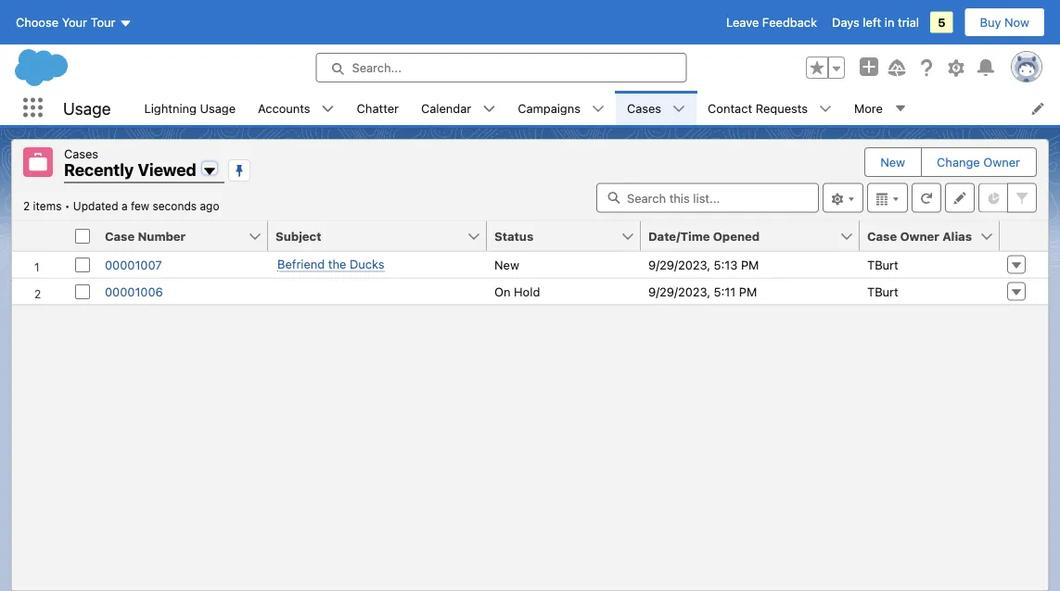 Task type: describe. For each thing, give the bounding box(es) containing it.
in
[[885, 15, 894, 29]]

ago
[[200, 200, 219, 213]]

case number element
[[97, 221, 279, 252]]

owner for change
[[983, 155, 1020, 169]]

00001007
[[105, 258, 162, 272]]

trial
[[898, 15, 919, 29]]

0 horizontal spatial usage
[[63, 98, 111, 118]]

5:13
[[714, 258, 738, 272]]

leave feedback
[[726, 15, 817, 29]]

leave
[[726, 15, 759, 29]]

on hold
[[494, 285, 540, 299]]

2 items • updated a few seconds ago
[[23, 200, 219, 213]]

more button
[[843, 91, 918, 125]]

text default image for calendar
[[482, 103, 495, 115]]

5
[[938, 15, 946, 29]]

text default image inside "more" popup button
[[894, 102, 907, 115]]

change owner button
[[922, 148, 1035, 176]]

action image
[[1000, 221, 1048, 251]]

date/time
[[648, 229, 710, 243]]

a
[[121, 200, 128, 213]]

owner for case
[[900, 229, 939, 243]]

case for case number
[[105, 229, 135, 243]]

Search Recently Viewed list view. search field
[[596, 183, 819, 213]]

feedback
[[762, 15, 817, 29]]

date/time opened element
[[641, 221, 871, 252]]

befriend the ducks link
[[277, 257, 384, 272]]

chatter link
[[346, 91, 410, 125]]

9/29/2023, for 9/29/2023, 5:13 pm
[[648, 258, 710, 272]]

date/time opened button
[[641, 221, 839, 251]]

calendar list item
[[410, 91, 507, 125]]

1 horizontal spatial cell
[[268, 278, 487, 305]]

00001006
[[105, 285, 163, 299]]

change
[[937, 155, 980, 169]]

action element
[[1000, 221, 1048, 252]]

calendar
[[421, 101, 471, 115]]

buy now
[[980, 15, 1029, 29]]

cases link
[[616, 91, 672, 125]]

recently viewed
[[64, 160, 196, 180]]

9/29/2023, 5:11 pm
[[648, 285, 757, 299]]

case for case owner alias
[[867, 229, 897, 243]]

tburt for 9/29/2023, 5:13 pm
[[867, 258, 898, 272]]

status button
[[487, 221, 620, 251]]

contact requests list item
[[697, 91, 843, 125]]

case owner alias element
[[860, 221, 1011, 252]]

choose your tour button
[[15, 7, 133, 37]]

number
[[138, 229, 186, 243]]

buy now button
[[964, 7, 1045, 37]]

•
[[65, 200, 70, 213]]

accounts link
[[247, 91, 321, 125]]

case owner alias
[[867, 229, 972, 243]]

accounts
[[258, 101, 310, 115]]

campaigns
[[518, 101, 581, 115]]

00001007 link
[[105, 258, 162, 272]]

lightning usage
[[144, 101, 236, 115]]

status
[[494, 229, 533, 243]]



Task type: locate. For each thing, give the bounding box(es) containing it.
1 9/29/2023, from the top
[[648, 258, 710, 272]]

usage up recently
[[63, 98, 111, 118]]

0 vertical spatial pm
[[741, 258, 759, 272]]

0 horizontal spatial case
[[105, 229, 135, 243]]

cell
[[68, 221, 97, 252], [268, 278, 487, 305]]

usage
[[63, 98, 111, 118], [200, 101, 236, 115]]

text default image left contact
[[672, 103, 685, 115]]

1 tburt from the top
[[867, 258, 898, 272]]

befriend the ducks
[[277, 257, 384, 271]]

choose your tour
[[16, 15, 115, 29]]

hold
[[514, 285, 540, 299]]

1 vertical spatial pm
[[739, 285, 757, 299]]

1 horizontal spatial text default image
[[819, 103, 832, 115]]

None search field
[[596, 183, 819, 213]]

1 vertical spatial tburt
[[867, 285, 898, 299]]

campaigns list item
[[507, 91, 616, 125]]

item number image
[[12, 221, 68, 251]]

lightning usage link
[[133, 91, 247, 125]]

2 case from the left
[[867, 229, 897, 243]]

case
[[105, 229, 135, 243], [867, 229, 897, 243]]

owner
[[983, 155, 1020, 169], [900, 229, 939, 243]]

recently viewed status
[[23, 200, 73, 213]]

viewed
[[138, 160, 196, 180]]

subject element
[[268, 221, 498, 252]]

your
[[62, 15, 87, 29]]

2 horizontal spatial text default image
[[894, 102, 907, 115]]

alias
[[942, 229, 972, 243]]

lightning
[[144, 101, 197, 115]]

tour
[[91, 15, 115, 29]]

date/time opened
[[648, 229, 760, 243]]

seconds
[[153, 200, 197, 213]]

pm right 5:11 at the right
[[739, 285, 757, 299]]

cell down the updated
[[68, 221, 97, 252]]

days
[[832, 15, 860, 29]]

pm right the 5:13
[[741, 258, 759, 272]]

text default image inside contact requests list item
[[819, 103, 832, 115]]

usage inside list
[[200, 101, 236, 115]]

change owner
[[937, 155, 1020, 169]]

case inside button
[[867, 229, 897, 243]]

new inside recently viewed grid
[[494, 258, 519, 272]]

items
[[33, 200, 62, 213]]

days left in trial
[[832, 15, 919, 29]]

tburt for 9/29/2023, 5:11 pm
[[867, 285, 898, 299]]

more
[[854, 101, 883, 115]]

text default image right accounts
[[321, 103, 334, 115]]

9/29/2023, down date/time
[[648, 258, 710, 272]]

calendar link
[[410, 91, 482, 125]]

new button
[[865, 148, 920, 176]]

cases right campaigns list item on the top of the page
[[627, 101, 661, 115]]

now
[[1004, 15, 1029, 29]]

0 horizontal spatial cell
[[68, 221, 97, 252]]

text default image
[[321, 103, 334, 115], [592, 103, 605, 115], [672, 103, 685, 115]]

new up on
[[494, 258, 519, 272]]

5:11
[[714, 285, 736, 299]]

buy
[[980, 15, 1001, 29]]

2 text default image from the left
[[482, 103, 495, 115]]

subject button
[[268, 221, 466, 251]]

ducks
[[350, 257, 384, 271]]

cases right cases image
[[64, 147, 98, 160]]

1 vertical spatial 9/29/2023,
[[648, 285, 710, 299]]

0 horizontal spatial text default image
[[321, 103, 334, 115]]

1 horizontal spatial cases
[[627, 101, 661, 115]]

1 vertical spatial cell
[[268, 278, 487, 305]]

case down new button
[[867, 229, 897, 243]]

9/29/2023, 5:13 pm
[[648, 258, 759, 272]]

contact requests link
[[697, 91, 819, 125]]

1 horizontal spatial case
[[867, 229, 897, 243]]

opened
[[713, 229, 760, 243]]

1 horizontal spatial text default image
[[592, 103, 605, 115]]

0 horizontal spatial new
[[494, 258, 519, 272]]

1 vertical spatial new
[[494, 258, 519, 272]]

tburt
[[867, 258, 898, 272], [867, 285, 898, 299]]

contact requests
[[708, 101, 808, 115]]

1 case from the left
[[105, 229, 135, 243]]

case down 2 items • updated a few seconds ago
[[105, 229, 135, 243]]

search... button
[[316, 53, 687, 83]]

text default image left more
[[819, 103, 832, 115]]

3 text default image from the left
[[672, 103, 685, 115]]

contact
[[708, 101, 752, 115]]

case inside button
[[105, 229, 135, 243]]

text default image for cases
[[672, 103, 685, 115]]

text default image for campaigns
[[592, 103, 605, 115]]

campaigns link
[[507, 91, 592, 125]]

new down "more" popup button
[[880, 155, 905, 169]]

choose
[[16, 15, 59, 29]]

case owner alias button
[[860, 221, 979, 251]]

item number element
[[12, 221, 68, 252]]

text default image
[[894, 102, 907, 115], [482, 103, 495, 115], [819, 103, 832, 115]]

text default image right more
[[894, 102, 907, 115]]

case number button
[[97, 221, 248, 251]]

text default image right 'calendar'
[[482, 103, 495, 115]]

1 horizontal spatial owner
[[983, 155, 1020, 169]]

on
[[494, 285, 511, 299]]

2 text default image from the left
[[592, 103, 605, 115]]

2 horizontal spatial text default image
[[672, 103, 685, 115]]

9/29/2023, for 9/29/2023, 5:11 pm
[[648, 285, 710, 299]]

text default image left cases link
[[592, 103, 605, 115]]

2
[[23, 200, 30, 213]]

the
[[328, 257, 346, 271]]

text default image inside cases list item
[[672, 103, 685, 115]]

1 text default image from the left
[[894, 102, 907, 115]]

pm for 9/29/2023, 5:13 pm
[[741, 258, 759, 272]]

0 vertical spatial tburt
[[867, 258, 898, 272]]

accounts list item
[[247, 91, 346, 125]]

cases list item
[[616, 91, 697, 125]]

cases
[[627, 101, 661, 115], [64, 147, 98, 160]]

2 9/29/2023, from the top
[[648, 285, 710, 299]]

text default image for contact requests
[[819, 103, 832, 115]]

owner inside button
[[900, 229, 939, 243]]

case number
[[105, 229, 186, 243]]

9/29/2023,
[[648, 258, 710, 272], [648, 285, 710, 299]]

owner inside button
[[983, 155, 1020, 169]]

cases image
[[23, 147, 53, 177]]

1 vertical spatial owner
[[900, 229, 939, 243]]

new inside new button
[[880, 155, 905, 169]]

9/29/2023, down 9/29/2023, 5:13 pm at the right top of the page
[[648, 285, 710, 299]]

0 vertical spatial owner
[[983, 155, 1020, 169]]

status element
[[487, 221, 652, 252]]

group
[[806, 57, 845, 79]]

1 horizontal spatial usage
[[200, 101, 236, 115]]

pm for 9/29/2023, 5:11 pm
[[739, 285, 757, 299]]

recently viewed grid
[[12, 221, 1048, 306]]

befriend
[[277, 257, 325, 271]]

usage right lightning at left
[[200, 101, 236, 115]]

0 horizontal spatial cases
[[64, 147, 98, 160]]

list
[[133, 91, 1060, 125]]

cell down ducks
[[268, 278, 487, 305]]

3 text default image from the left
[[819, 103, 832, 115]]

0 horizontal spatial owner
[[900, 229, 939, 243]]

search...
[[352, 61, 402, 75]]

chatter
[[357, 101, 399, 115]]

subject
[[275, 229, 321, 243]]

0 vertical spatial cases
[[627, 101, 661, 115]]

owner right the change
[[983, 155, 1020, 169]]

1 horizontal spatial new
[[880, 155, 905, 169]]

0 horizontal spatial text default image
[[482, 103, 495, 115]]

requests
[[756, 101, 808, 115]]

leave feedback link
[[726, 15, 817, 29]]

0 vertical spatial cell
[[68, 221, 97, 252]]

owner left 'alias'
[[900, 229, 939, 243]]

pm
[[741, 258, 759, 272], [739, 285, 757, 299]]

left
[[863, 15, 881, 29]]

1 vertical spatial cases
[[64, 147, 98, 160]]

1 text default image from the left
[[321, 103, 334, 115]]

0 vertical spatial new
[[880, 155, 905, 169]]

00001006 link
[[105, 285, 163, 299]]

text default image for accounts
[[321, 103, 334, 115]]

list containing lightning usage
[[133, 91, 1060, 125]]

recently viewed|cases|list view element
[[11, 139, 1049, 592]]

text default image inside accounts list item
[[321, 103, 334, 115]]

cases inside list item
[[627, 101, 661, 115]]

few
[[131, 200, 149, 213]]

updated
[[73, 200, 118, 213]]

recently
[[64, 160, 134, 180]]

new
[[880, 155, 905, 169], [494, 258, 519, 272]]

2 tburt from the top
[[867, 285, 898, 299]]

text default image inside the calendar list item
[[482, 103, 495, 115]]

0 vertical spatial 9/29/2023,
[[648, 258, 710, 272]]

text default image inside campaigns list item
[[592, 103, 605, 115]]



Task type: vqa. For each thing, say whether or not it's contained in the screenshot.
Tasks
no



